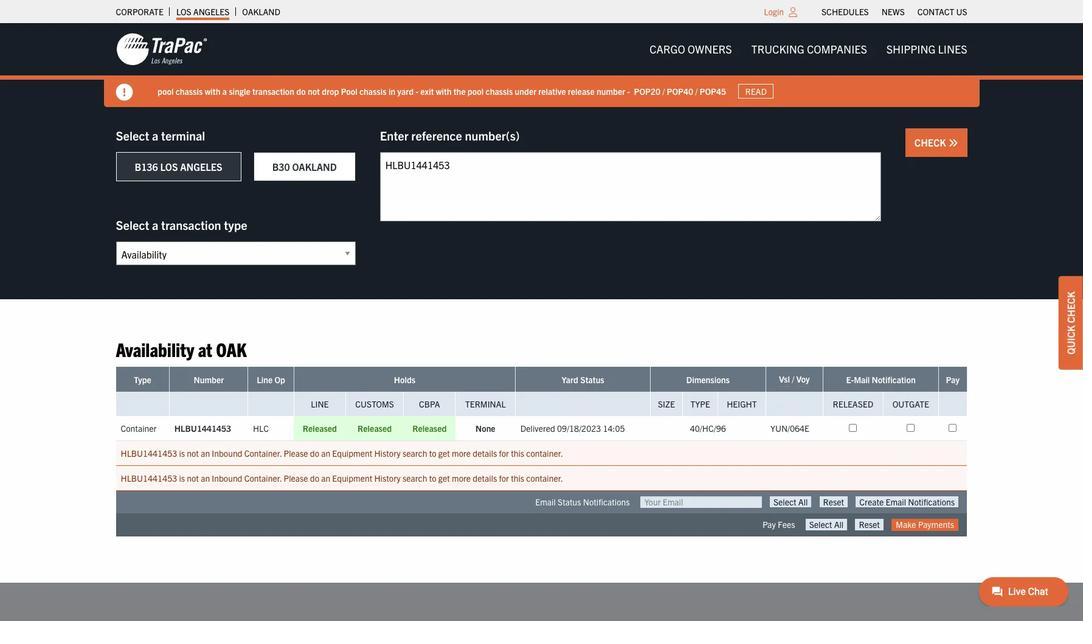 Task type: vqa. For each thing, say whether or not it's contained in the screenshot.
Gate
no



Task type: locate. For each thing, give the bounding box(es) containing it.
chassis
[[175, 86, 203, 96], [359, 86, 386, 96], [485, 86, 513, 96]]

a
[[222, 86, 227, 96], [152, 128, 158, 143], [152, 217, 158, 232]]

0 vertical spatial do
[[296, 86, 306, 96]]

status right email
[[558, 497, 581, 508]]

0 horizontal spatial oakland
[[242, 6, 280, 17]]

pool
[[157, 86, 173, 96], [467, 86, 484, 96]]

1 vertical spatial more
[[452, 473, 471, 484]]

to
[[429, 448, 437, 459], [429, 473, 437, 484]]

equipment
[[332, 448, 372, 459], [332, 473, 372, 484]]

pay
[[946, 374, 960, 385], [763, 519, 776, 530]]

dimensions
[[687, 374, 730, 385]]

1 vertical spatial search
[[403, 473, 427, 484]]

0 vertical spatial this
[[511, 448, 524, 459]]

lines
[[938, 42, 968, 56]]

op
[[275, 374, 285, 385]]

0 vertical spatial hlbu1441453 is not an inbound container. please do an equipment history search to get more details for this container.
[[121, 448, 563, 459]]

an
[[201, 448, 210, 459], [321, 448, 330, 459], [201, 473, 210, 484], [321, 473, 330, 484]]

line
[[257, 374, 273, 385], [311, 399, 329, 410]]

2 vertical spatial not
[[187, 473, 199, 484]]

contact
[[918, 6, 955, 17]]

los angeles
[[176, 6, 230, 17]]

1 horizontal spatial with
[[436, 86, 451, 96]]

1 with from the left
[[204, 86, 220, 96]]

0 vertical spatial select
[[116, 128, 149, 143]]

select up b136 at the top
[[116, 128, 149, 143]]

please
[[284, 448, 308, 459], [284, 473, 308, 484]]

notification
[[872, 374, 916, 385]]

0 horizontal spatial with
[[204, 86, 220, 96]]

hlbu1441453
[[174, 423, 231, 434], [121, 448, 177, 459], [121, 473, 177, 484]]

1 - from the left
[[415, 86, 418, 96]]

1 is from the top
[[179, 448, 185, 459]]

container
[[121, 423, 157, 434]]

1 horizontal spatial oakland
[[292, 161, 337, 173]]

container. down delivered
[[526, 448, 563, 459]]

transaction right single
[[252, 86, 294, 96]]

a down b136 at the top
[[152, 217, 158, 232]]

0 vertical spatial inbound
[[212, 448, 242, 459]]

0 vertical spatial check
[[915, 136, 949, 148]]

1 container. from the top
[[244, 448, 282, 459]]

type down dimensions
[[691, 399, 710, 410]]

0 vertical spatial for
[[499, 448, 509, 459]]

- right number in the top right of the page
[[627, 86, 630, 96]]

pay right notification
[[946, 374, 960, 385]]

is
[[179, 448, 185, 459], [179, 473, 185, 484]]

availability
[[116, 337, 194, 361]]

0 horizontal spatial check
[[915, 136, 949, 148]]

outgate
[[893, 399, 930, 410]]

menu bar up shipping at the right top of the page
[[816, 3, 974, 20]]

cbpa
[[419, 399, 440, 410]]

shipping
[[887, 42, 936, 56]]

/ left pop45
[[695, 86, 698, 96]]

1 horizontal spatial line
[[311, 399, 329, 410]]

1 horizontal spatial /
[[695, 86, 698, 96]]

1 vertical spatial equipment
[[332, 473, 372, 484]]

0 vertical spatial not
[[307, 86, 320, 96]]

a left single
[[222, 86, 227, 96]]

angeles
[[193, 6, 230, 17], [180, 161, 222, 173]]

0 horizontal spatial pool
[[157, 86, 173, 96]]

2 horizontal spatial chassis
[[485, 86, 513, 96]]

None button
[[770, 497, 812, 508], [820, 497, 848, 508], [856, 497, 959, 508], [806, 519, 847, 530], [856, 519, 884, 530], [770, 497, 812, 508], [820, 497, 848, 508], [856, 497, 959, 508], [806, 519, 847, 530], [856, 519, 884, 530]]

1 horizontal spatial check
[[1065, 291, 1077, 323]]

0 horizontal spatial solid image
[[116, 84, 133, 101]]

/ left pop40
[[662, 86, 665, 96]]

a left terminal
[[152, 128, 158, 143]]

0 vertical spatial container.
[[244, 448, 282, 459]]

cargo owners
[[650, 42, 732, 56]]

None checkbox
[[907, 424, 915, 432], [949, 424, 957, 432], [907, 424, 915, 432], [949, 424, 957, 432]]

shipping lines
[[887, 42, 968, 56]]

1 vertical spatial solid image
[[949, 138, 958, 148]]

1 horizontal spatial solid image
[[949, 138, 958, 148]]

container. up email
[[526, 473, 563, 484]]

pay for pay fees
[[763, 519, 776, 530]]

holds
[[394, 374, 416, 385]]

0 horizontal spatial chassis
[[175, 86, 203, 96]]

1 vertical spatial oakland
[[292, 161, 337, 173]]

pop45
[[700, 86, 726, 96]]

number(s)
[[465, 128, 520, 143]]

chassis left under
[[485, 86, 513, 96]]

1 vertical spatial history
[[374, 473, 401, 484]]

1 horizontal spatial chassis
[[359, 86, 386, 96]]

oakland right b30
[[292, 161, 337, 173]]

angeles down terminal
[[180, 161, 222, 173]]

0 horizontal spatial transaction
[[161, 217, 221, 232]]

1 vertical spatial select
[[116, 217, 149, 232]]

1 horizontal spatial type
[[691, 399, 710, 410]]

released down customs
[[358, 423, 392, 434]]

released down cbpa
[[413, 423, 447, 434]]

oakland right los angeles link
[[242, 6, 280, 17]]

with left single
[[204, 86, 220, 96]]

footer
[[0, 583, 1083, 621]]

1 select from the top
[[116, 128, 149, 143]]

None checkbox
[[849, 424, 857, 432]]

2 get from the top
[[439, 473, 450, 484]]

0 vertical spatial status
[[580, 374, 605, 385]]

in
[[388, 86, 395, 96]]

banner
[[0, 23, 1083, 107]]

1 vertical spatial a
[[152, 128, 158, 143]]

0 vertical spatial menu bar
[[816, 3, 974, 20]]

select down b136 at the top
[[116, 217, 149, 232]]

2 to from the top
[[429, 473, 437, 484]]

type
[[134, 374, 151, 385], [691, 399, 710, 410]]

0 vertical spatial pay
[[946, 374, 960, 385]]

terminal
[[161, 128, 205, 143]]

type down availability
[[134, 374, 151, 385]]

1 vertical spatial check
[[1065, 291, 1077, 323]]

0 vertical spatial more
[[452, 448, 471, 459]]

yard
[[397, 86, 413, 96]]

make payments
[[896, 519, 954, 530]]

1 vertical spatial is
[[179, 473, 185, 484]]

more
[[452, 448, 471, 459], [452, 473, 471, 484]]

a inside banner
[[222, 86, 227, 96]]

2 details from the top
[[473, 473, 497, 484]]

0 horizontal spatial -
[[415, 86, 418, 96]]

banner containing cargo owners
[[0, 23, 1083, 107]]

menu bar containing schedules
[[816, 3, 974, 20]]

1 horizontal spatial pay
[[946, 374, 960, 385]]

1 vertical spatial status
[[558, 497, 581, 508]]

2 inbound from the top
[[212, 473, 242, 484]]

trucking companies link
[[742, 37, 877, 62]]

e-mail notification
[[846, 374, 916, 385]]

1 vertical spatial pay
[[763, 519, 776, 530]]

1 vertical spatial transaction
[[161, 217, 221, 232]]

select
[[116, 128, 149, 143], [116, 217, 149, 232]]

released
[[833, 399, 874, 410], [303, 423, 337, 434], [358, 423, 392, 434], [413, 423, 447, 434]]

0 vertical spatial get
[[439, 448, 450, 459]]

status right yard
[[580, 374, 605, 385]]

0 horizontal spatial pay
[[763, 519, 776, 530]]

solid image
[[116, 84, 133, 101], [949, 138, 958, 148]]

chassis left in
[[359, 86, 386, 96]]

pool down los angeles image
[[157, 86, 173, 96]]

0 horizontal spatial /
[[662, 86, 665, 96]]

quick check
[[1065, 291, 1077, 354]]

0 vertical spatial history
[[374, 448, 401, 459]]

1 vertical spatial inbound
[[212, 473, 242, 484]]

transaction
[[252, 86, 294, 96], [161, 217, 221, 232]]

news link
[[882, 3, 905, 20]]

0 vertical spatial solid image
[[116, 84, 133, 101]]

los up los angeles image
[[176, 6, 191, 17]]

0 vertical spatial container.
[[526, 448, 563, 459]]

make
[[896, 519, 916, 530]]

2 select from the top
[[116, 217, 149, 232]]

angeles left 'oakland' link
[[193, 6, 230, 17]]

us
[[957, 6, 968, 17]]

line left customs
[[311, 399, 329, 410]]

search
[[403, 448, 427, 459], [403, 473, 427, 484]]

0 vertical spatial angeles
[[193, 6, 230, 17]]

2 - from the left
[[627, 86, 630, 96]]

oakland
[[242, 6, 280, 17], [292, 161, 337, 173]]

menu bar
[[816, 3, 974, 20], [640, 37, 977, 62]]

1 container. from the top
[[526, 448, 563, 459]]

vsl
[[779, 374, 790, 385]]

schedules
[[822, 6, 869, 17]]

1 details from the top
[[473, 448, 497, 459]]

/ right "vsl"
[[792, 374, 795, 385]]

pool right the
[[467, 86, 484, 96]]

1 vertical spatial container.
[[244, 473, 282, 484]]

1 vertical spatial not
[[187, 448, 199, 459]]

under
[[515, 86, 536, 96]]

0 horizontal spatial type
[[134, 374, 151, 385]]

1 get from the top
[[439, 448, 450, 459]]

1 vertical spatial please
[[284, 473, 308, 484]]

1 hlbu1441453 is not an inbound container. please do an equipment history search to get more details for this container. from the top
[[121, 448, 563, 459]]

hlbu1441453 is not an inbound container. please do an equipment history search to get more details for this container.
[[121, 448, 563, 459], [121, 473, 563, 484]]

0 vertical spatial oakland
[[242, 6, 280, 17]]

line left op
[[257, 374, 273, 385]]

2 vertical spatial a
[[152, 217, 158, 232]]

pay left fees
[[763, 519, 776, 530]]

history
[[374, 448, 401, 459], [374, 473, 401, 484]]

1 this from the top
[[511, 448, 524, 459]]

0 horizontal spatial line
[[257, 374, 273, 385]]

1 vertical spatial container.
[[526, 473, 563, 484]]

check
[[915, 136, 949, 148], [1065, 291, 1077, 323]]

1 horizontal spatial -
[[627, 86, 630, 96]]

0 vertical spatial details
[[473, 448, 497, 459]]

1 vertical spatial line
[[311, 399, 329, 410]]

- left exit
[[415, 86, 418, 96]]

Enter reference number(s) text field
[[380, 152, 881, 221]]

los right b136 at the top
[[160, 161, 178, 173]]

1 inbound from the top
[[212, 448, 242, 459]]

0 vertical spatial line
[[257, 374, 273, 385]]

1 vertical spatial for
[[499, 473, 509, 484]]

1 vertical spatial menu bar
[[640, 37, 977, 62]]

status
[[580, 374, 605, 385], [558, 497, 581, 508]]

number
[[194, 374, 224, 385]]

1 horizontal spatial transaction
[[252, 86, 294, 96]]

1 vertical spatial to
[[429, 473, 437, 484]]

solid image inside check button
[[949, 138, 958, 148]]

quick
[[1065, 325, 1077, 354]]

drop
[[322, 86, 339, 96]]

1 vertical spatial type
[[691, 399, 710, 410]]

pop40
[[667, 86, 693, 96]]

this
[[511, 448, 524, 459], [511, 473, 524, 484]]

number
[[596, 86, 625, 96]]

1 vertical spatial this
[[511, 473, 524, 484]]

status for email
[[558, 497, 581, 508]]

1 vertical spatial details
[[473, 473, 497, 484]]

1 horizontal spatial pool
[[467, 86, 484, 96]]

chassis up terminal
[[175, 86, 203, 96]]

0 vertical spatial please
[[284, 448, 308, 459]]

1 vertical spatial hlbu1441453 is not an inbound container. please do an equipment history search to get more details for this container.
[[121, 473, 563, 484]]

1 to from the top
[[429, 448, 437, 459]]

2 more from the top
[[452, 473, 471, 484]]

size
[[658, 399, 675, 410]]

0 vertical spatial is
[[179, 448, 185, 459]]

1 vertical spatial hlbu1441453
[[121, 448, 177, 459]]

mail
[[854, 374, 870, 385]]

0 vertical spatial to
[[429, 448, 437, 459]]

2 vertical spatial do
[[310, 473, 319, 484]]

2 chassis from the left
[[359, 86, 386, 96]]

b30 oakland
[[272, 161, 337, 173]]

container.
[[244, 448, 282, 459], [244, 473, 282, 484]]

0 vertical spatial search
[[403, 448, 427, 459]]

details
[[473, 448, 497, 459], [473, 473, 497, 484]]

1 vertical spatial get
[[439, 473, 450, 484]]

a for terminal
[[152, 128, 158, 143]]

pool
[[341, 86, 357, 96]]

0 vertical spatial equipment
[[332, 448, 372, 459]]

with left the
[[436, 86, 451, 96]]

for
[[499, 448, 509, 459], [499, 473, 509, 484]]

menu bar down light image
[[640, 37, 977, 62]]

0 vertical spatial a
[[222, 86, 227, 96]]

transaction left type
[[161, 217, 221, 232]]



Task type: describe. For each thing, give the bounding box(es) containing it.
height
[[727, 399, 757, 410]]

3 chassis from the left
[[485, 86, 513, 96]]

shipping lines link
[[877, 37, 977, 62]]

1 chassis from the left
[[175, 86, 203, 96]]

1 history from the top
[[374, 448, 401, 459]]

email
[[535, 497, 556, 508]]

login
[[764, 6, 784, 17]]

2 hlbu1441453 is not an inbound container. please do an equipment history search to get more details for this container. from the top
[[121, 473, 563, 484]]

availability at oak
[[116, 337, 247, 361]]

at
[[198, 337, 212, 361]]

corporate link
[[116, 3, 164, 20]]

delivered 09/18/2023 14:05
[[521, 423, 625, 434]]

news
[[882, 6, 905, 17]]

read
[[745, 86, 767, 97]]

1 vertical spatial los
[[160, 161, 178, 173]]

login link
[[764, 6, 784, 17]]

released right hlc
[[303, 423, 337, 434]]

notifications
[[583, 497, 630, 508]]

owners
[[688, 42, 732, 56]]

make payments link
[[892, 519, 959, 531]]

1 pool from the left
[[157, 86, 173, 96]]

check button
[[906, 128, 968, 157]]

select for select a transaction type
[[116, 217, 149, 232]]

2 for from the top
[[499, 473, 509, 484]]

exit
[[420, 86, 434, 96]]

0 vertical spatial los
[[176, 6, 191, 17]]

2 with from the left
[[436, 86, 451, 96]]

1 for from the top
[[499, 448, 509, 459]]

companies
[[807, 42, 867, 56]]

enter reference number(s)
[[380, 128, 520, 143]]

2 history from the top
[[374, 473, 401, 484]]

1 equipment from the top
[[332, 448, 372, 459]]

enter
[[380, 128, 409, 143]]

menu bar containing cargo owners
[[640, 37, 977, 62]]

select a terminal
[[116, 128, 205, 143]]

single
[[229, 86, 250, 96]]

yard status
[[562, 374, 605, 385]]

2 horizontal spatial /
[[792, 374, 795, 385]]

2 search from the top
[[403, 473, 427, 484]]

cargo
[[650, 42, 685, 56]]

2 is from the top
[[179, 473, 185, 484]]

0 vertical spatial transaction
[[252, 86, 294, 96]]

light image
[[789, 7, 798, 17]]

select a transaction type
[[116, 217, 247, 232]]

do inside banner
[[296, 86, 306, 96]]

quick check link
[[1059, 276, 1083, 369]]

corporate
[[116, 6, 164, 17]]

2 container. from the top
[[526, 473, 563, 484]]

not inside banner
[[307, 86, 320, 96]]

trucking
[[752, 42, 805, 56]]

delivered
[[521, 423, 555, 434]]

type
[[224, 217, 247, 232]]

reference
[[411, 128, 462, 143]]

contact us
[[918, 6, 968, 17]]

oak
[[216, 337, 247, 361]]

vsl / voy
[[779, 374, 810, 385]]

oakland link
[[242, 3, 280, 20]]

read link
[[738, 84, 774, 99]]

los angeles link
[[176, 3, 230, 20]]

solid image inside banner
[[116, 84, 133, 101]]

1 more from the top
[[452, 448, 471, 459]]

14:05
[[603, 423, 625, 434]]

pay for pay
[[946, 374, 960, 385]]

yard
[[562, 374, 578, 385]]

40/hc/96
[[690, 423, 726, 434]]

los angeles image
[[116, 32, 207, 66]]

released down "e-"
[[833, 399, 874, 410]]

cargo owners link
[[640, 37, 742, 62]]

pay fees
[[763, 519, 795, 530]]

release
[[568, 86, 594, 96]]

contact us link
[[918, 3, 968, 20]]

1 vertical spatial angeles
[[180, 161, 222, 173]]

status for yard
[[580, 374, 605, 385]]

schedules link
[[822, 3, 869, 20]]

hlc
[[253, 423, 269, 434]]

select for select a terminal
[[116, 128, 149, 143]]

e-
[[846, 374, 854, 385]]

voy
[[797, 374, 810, 385]]

b136 los angeles
[[135, 161, 222, 173]]

pop20
[[634, 86, 660, 96]]

2 this from the top
[[511, 473, 524, 484]]

Your Email email field
[[640, 497, 762, 508]]

a for transaction
[[152, 217, 158, 232]]

2 equipment from the top
[[332, 473, 372, 484]]

1 search from the top
[[403, 448, 427, 459]]

2 please from the top
[[284, 473, 308, 484]]

line for line
[[311, 399, 329, 410]]

yun/064e
[[771, 423, 810, 434]]

09/18/2023
[[557, 423, 601, 434]]

b30
[[272, 161, 290, 173]]

check inside check button
[[915, 136, 949, 148]]

relative
[[538, 86, 566, 96]]

payments
[[918, 519, 954, 530]]

email status notifications
[[535, 497, 630, 508]]

2 container. from the top
[[244, 473, 282, 484]]

line op
[[257, 374, 285, 385]]

angeles inside los angeles link
[[193, 6, 230, 17]]

0 vertical spatial type
[[134, 374, 151, 385]]

trucking companies
[[752, 42, 867, 56]]

1 vertical spatial do
[[310, 448, 319, 459]]

the
[[453, 86, 465, 96]]

customs
[[355, 399, 394, 410]]

2 pool from the left
[[467, 86, 484, 96]]

check inside quick check link
[[1065, 291, 1077, 323]]

line for line op
[[257, 374, 273, 385]]

b136
[[135, 161, 158, 173]]

1 please from the top
[[284, 448, 308, 459]]

pool chassis with a single transaction  do not drop pool chassis in yard -  exit with the pool chassis under relative release number -  pop20 / pop40 / pop45
[[157, 86, 726, 96]]

0 vertical spatial hlbu1441453
[[174, 423, 231, 434]]

terminal
[[465, 399, 506, 410]]

none
[[476, 423, 496, 434]]

2 vertical spatial hlbu1441453
[[121, 473, 177, 484]]

fees
[[778, 519, 795, 530]]



